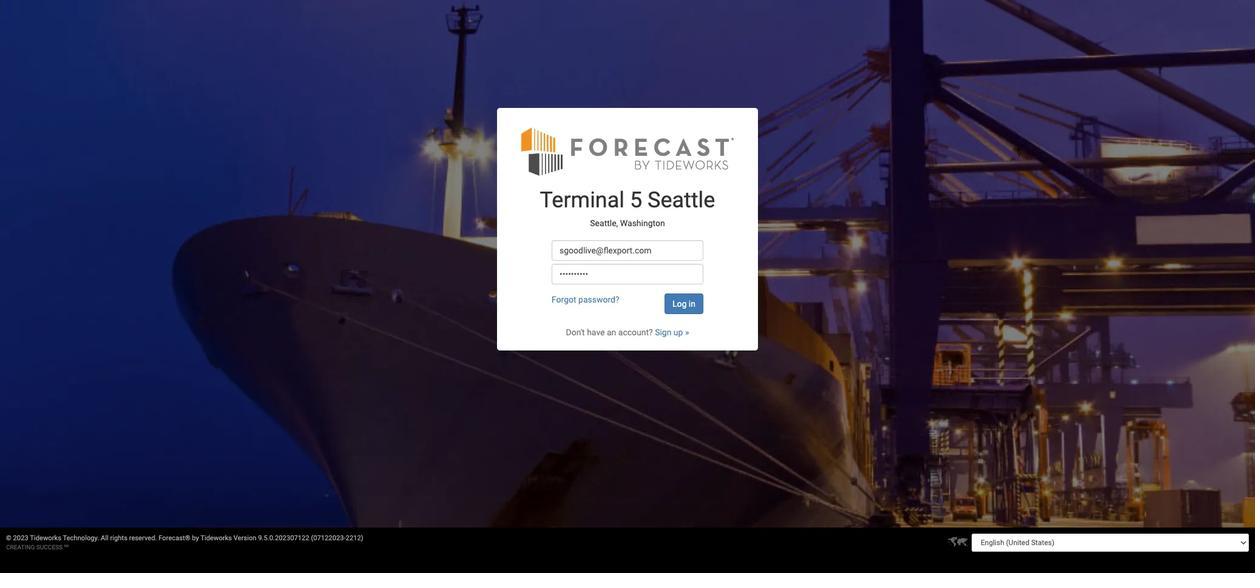 Task type: vqa. For each thing, say whether or not it's contained in the screenshot.
payment options 'link' on the bottom right
no



Task type: locate. For each thing, give the bounding box(es) containing it.
1 tideworks from the left
[[30, 535, 61, 543]]

forgot password? link
[[552, 295, 619, 305]]

by
[[192, 535, 199, 543]]

seattle,
[[590, 218, 618, 228]]

2212)
[[346, 535, 363, 543]]

tideworks
[[30, 535, 61, 543], [201, 535, 232, 543]]

version
[[234, 535, 256, 543]]

account?
[[618, 328, 653, 337]]

forecast® by tideworks image
[[521, 126, 734, 177]]

success
[[36, 544, 63, 551]]

Email or username text field
[[552, 240, 703, 261]]

technology.
[[63, 535, 99, 543]]

tideworks up success
[[30, 535, 61, 543]]

0 horizontal spatial tideworks
[[30, 535, 61, 543]]

log in button
[[665, 294, 703, 314]]

sign
[[655, 328, 672, 337]]

1 horizontal spatial tideworks
[[201, 535, 232, 543]]

log
[[673, 299, 687, 309]]

forgot
[[552, 295, 576, 305]]

5
[[630, 188, 642, 213]]

»
[[685, 328, 689, 337]]

2 tideworks from the left
[[201, 535, 232, 543]]

Password password field
[[552, 264, 703, 285]]

an
[[607, 328, 616, 337]]

©
[[6, 535, 11, 543]]

washington
[[620, 218, 665, 228]]

tideworks right by
[[201, 535, 232, 543]]



Task type: describe. For each thing, give the bounding box(es) containing it.
all
[[101, 535, 109, 543]]

terminal
[[540, 188, 625, 213]]

℠
[[64, 544, 69, 551]]

sign up » link
[[655, 328, 689, 337]]

don't have an account? sign up »
[[566, 328, 689, 337]]

seattle
[[648, 188, 715, 213]]

rights
[[110, 535, 127, 543]]

forecast®
[[159, 535, 190, 543]]

(07122023-
[[311, 535, 346, 543]]

creating
[[6, 544, 35, 551]]

terminal 5 seattle seattle, washington
[[540, 188, 715, 228]]

in
[[689, 299, 696, 309]]

forgot password? log in
[[552, 295, 696, 309]]

reserved.
[[129, 535, 157, 543]]

© 2023 tideworks technology. all rights reserved. forecast® by tideworks version 9.5.0.202307122 (07122023-2212) creating success ℠
[[6, 535, 363, 551]]

up
[[674, 328, 683, 337]]

password?
[[578, 295, 619, 305]]

2023
[[13, 535, 28, 543]]

9.5.0.202307122
[[258, 535, 309, 543]]

have
[[587, 328, 605, 337]]

don't
[[566, 328, 585, 337]]



